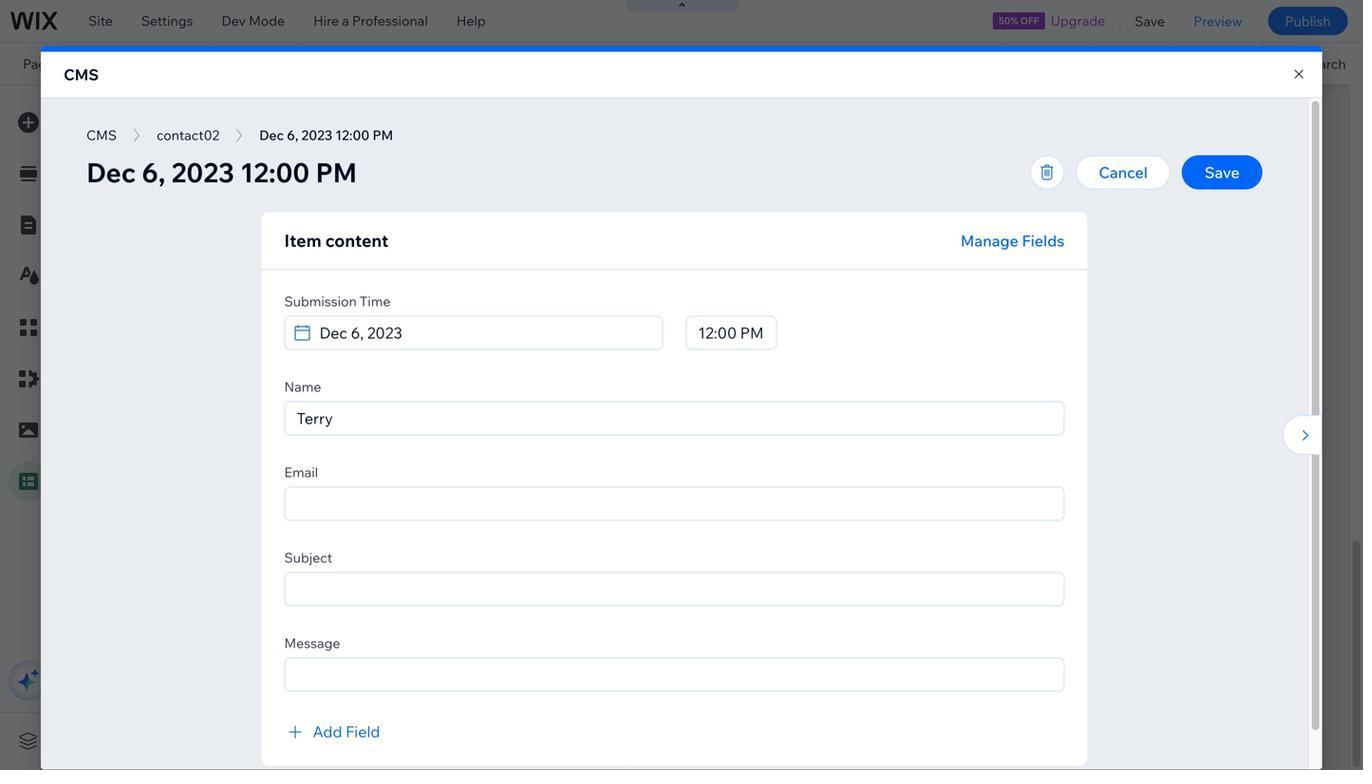 Task type: describe. For each thing, give the bounding box(es) containing it.
mode
[[249, 12, 285, 29]]

50% off
[[999, 15, 1040, 27]]

cms
[[64, 65, 99, 84]]

publish button
[[1269, 7, 1349, 35]]

site
[[412, 174, 434, 190]]

main
[[81, 154, 111, 170]]

a inside the your collections collections created by a site collaborator.
[[402, 174, 409, 190]]

professional
[[352, 12, 428, 29]]

upgrade
[[1051, 12, 1106, 29]]

projects
[[72, 55, 143, 72]]

collection
[[421, 696, 493, 715]]

collections for your collections collections created by a site collaborator.
[[292, 154, 362, 170]]

site
[[88, 12, 113, 29]]

create
[[370, 696, 417, 715]]

permissions:
[[310, 242, 376, 256]]

preview
[[1194, 13, 1243, 29]]

help
[[457, 12, 486, 29]]

contact02 permissions: form submissions
[[310, 223, 475, 256]]

save
[[1135, 13, 1166, 29]]



Task type: locate. For each thing, give the bounding box(es) containing it.
your collections collections created by a site collaborator.
[[260, 154, 514, 190]]

a right by
[[402, 174, 409, 190]]

dev
[[222, 12, 246, 29]]

preview button
[[1180, 0, 1257, 42]]

off
[[1021, 15, 1040, 27]]

a
[[342, 12, 349, 29], [402, 174, 409, 190]]

a right hire
[[342, 12, 349, 29]]

collaborator.
[[437, 174, 514, 190]]

0 vertical spatial a
[[342, 12, 349, 29]]

search button
[[1263, 43, 1364, 85]]

publish
[[1286, 13, 1331, 29]]

search
[[1303, 55, 1347, 72]]

your for your collections collections created by a site collaborator.
[[260, 154, 289, 170]]

your for your collections
[[81, 186, 109, 203]]

create collection button
[[347, 689, 515, 723]]

your inside the your collections collections created by a site collaborator.
[[260, 154, 289, 170]]

your
[[260, 154, 289, 170], [81, 186, 109, 203]]

form
[[379, 242, 407, 256]]

save button
[[1121, 0, 1180, 42]]

0 horizontal spatial a
[[342, 12, 349, 29]]

by
[[383, 174, 399, 190]]

collections
[[292, 154, 362, 170], [260, 174, 330, 190], [112, 186, 181, 203]]

0 horizontal spatial your
[[81, 186, 109, 203]]

1 horizontal spatial your
[[260, 154, 289, 170]]

create collection
[[370, 696, 493, 715]]

your collections
[[81, 186, 181, 203]]

settings
[[141, 12, 193, 29]]

0 vertical spatial your
[[260, 154, 289, 170]]

hire
[[313, 12, 339, 29]]

1 vertical spatial your
[[81, 186, 109, 203]]

hire a professional
[[313, 12, 428, 29]]

contact02
[[310, 223, 372, 240]]

1 vertical spatial a
[[402, 174, 409, 190]]

dev mode
[[222, 12, 285, 29]]

50%
[[999, 15, 1019, 27]]

1 horizontal spatial a
[[402, 174, 409, 190]]

created
[[333, 174, 380, 190]]

submissions
[[409, 242, 475, 256]]

collections for your collections
[[112, 186, 181, 203]]



Task type: vqa. For each thing, say whether or not it's contained in the screenshot.
PROJECTS
yes



